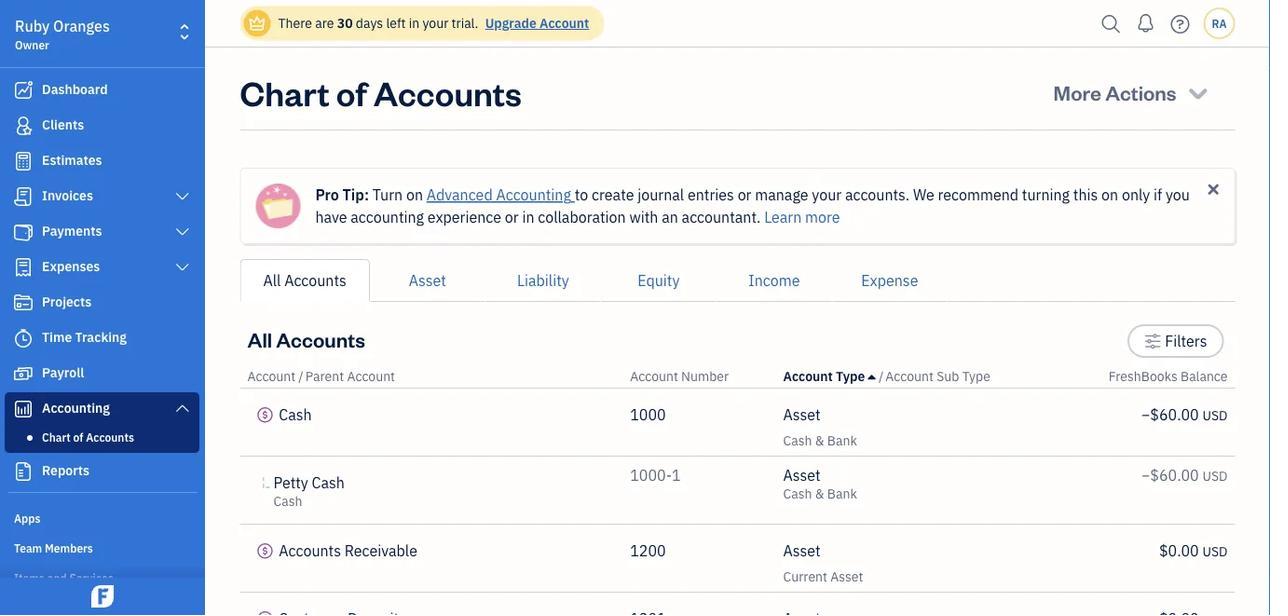 Task type: locate. For each thing, give the bounding box(es) containing it.
time
[[42, 329, 72, 346]]

asset cash & bank down account type
[[783, 405, 857, 449]]

0 vertical spatial all
[[263, 271, 281, 290]]

recommend
[[938, 185, 1019, 205]]

chevron large down image up chart of accounts link
[[174, 401, 191, 416]]

entries
[[688, 185, 734, 205]]

timer image
[[12, 329, 34, 348]]

accounts down petty cash cash
[[279, 541, 341, 561]]

all inside button
[[263, 271, 281, 290]]

this
[[1074, 185, 1098, 205]]

1 vertical spatial accounting
[[42, 399, 110, 417]]

asset down account type
[[783, 405, 821, 425]]

chart down there in the left top of the page
[[240, 70, 330, 114]]

−$60.00 for 1000-1
[[1142, 466, 1199, 485]]

of down the 30
[[336, 70, 367, 114]]

asset up asset current asset
[[783, 466, 821, 485]]

& down account type
[[815, 432, 824, 449]]

asset button
[[370, 259, 485, 302]]

2 & from the top
[[815, 485, 824, 502]]

1 usd from the top
[[1203, 407, 1228, 424]]

on
[[406, 185, 423, 205], [1102, 185, 1119, 205]]

cash down account type
[[783, 432, 812, 449]]

2 asset cash & bank from the top
[[783, 466, 857, 502]]

1 & from the top
[[815, 432, 824, 449]]

0 horizontal spatial chart
[[42, 430, 71, 445]]

account right caretup icon in the bottom of the page
[[886, 368, 934, 385]]

are
[[315, 14, 334, 32]]

account
[[540, 14, 589, 32], [247, 368, 296, 385], [347, 368, 395, 385], [630, 368, 678, 385], [783, 368, 833, 385], [886, 368, 934, 385]]

usd down balance
[[1203, 407, 1228, 424]]

accounts inside button
[[284, 271, 347, 290]]

account up 1000
[[630, 368, 678, 385]]

2 usd from the top
[[1203, 467, 1228, 485]]

asset cash & bank for 1000
[[783, 405, 857, 449]]

0 vertical spatial −$60.00
[[1142, 405, 1199, 425]]

money image
[[12, 364, 34, 383]]

1 vertical spatial in
[[522, 207, 535, 227]]

1 vertical spatial your
[[812, 185, 842, 205]]

1 horizontal spatial in
[[522, 207, 535, 227]]

on right turn
[[406, 185, 423, 205]]

all accounts down have
[[263, 271, 347, 290]]

−$60.00 up $0.00
[[1142, 466, 1199, 485]]

chevron large down image
[[174, 189, 191, 204], [174, 401, 191, 416]]

1 vertical spatial −$60.00
[[1142, 466, 1199, 485]]

have
[[316, 207, 347, 227]]

asset cash & bank
[[783, 405, 857, 449], [783, 466, 857, 502]]

manage
[[755, 185, 809, 205]]

1 asset cash & bank from the top
[[783, 405, 857, 449]]

chart of accounts down accounting link
[[42, 430, 134, 445]]

1 vertical spatial chevron large down image
[[174, 401, 191, 416]]

cash right petty
[[312, 473, 345, 493]]

0 vertical spatial bank
[[828, 432, 857, 449]]

0 horizontal spatial type
[[836, 368, 865, 385]]

account left parent
[[247, 368, 296, 385]]

on right this
[[1102, 185, 1119, 205]]

chevron large down image
[[174, 225, 191, 240], [174, 260, 191, 275]]

apps link
[[5, 503, 199, 531]]

in right left
[[409, 14, 420, 32]]

2 −$60.00 usd from the top
[[1142, 466, 1228, 485]]

all accounts up account / parent account
[[247, 326, 365, 352]]

0 vertical spatial or
[[738, 185, 752, 205]]

accounts inside main element
[[86, 430, 134, 445]]

number
[[681, 368, 729, 385]]

1 vertical spatial or
[[505, 207, 519, 227]]

−$60.00 usd
[[1142, 405, 1228, 425], [1142, 466, 1228, 485]]

−$60.00 usd down freshbooks balance
[[1142, 405, 1228, 425]]

1 chevron large down image from the top
[[174, 225, 191, 240]]

accounting link
[[5, 392, 199, 426]]

3 usd from the top
[[1203, 543, 1228, 560]]

learn
[[764, 207, 802, 227]]

usd up $0.00 usd
[[1203, 467, 1228, 485]]

0 vertical spatial chevron large down image
[[174, 189, 191, 204]]

ra button
[[1204, 7, 1235, 39]]

chart
[[240, 70, 330, 114], [42, 430, 71, 445]]

0 horizontal spatial of
[[73, 430, 83, 445]]

turn
[[373, 185, 403, 205]]

accounts down accounting link
[[86, 430, 134, 445]]

& up asset current asset
[[815, 485, 824, 502]]

chart of accounts inside main element
[[42, 430, 134, 445]]

0 vertical spatial of
[[336, 70, 367, 114]]

bank up asset current asset
[[828, 485, 857, 502]]

cash up accounts receivable
[[274, 493, 302, 510]]

1 horizontal spatial accounting
[[496, 185, 571, 205]]

1 vertical spatial &
[[815, 485, 824, 502]]

2 chevron large down image from the top
[[174, 401, 191, 416]]

1 vertical spatial asset cash & bank
[[783, 466, 857, 502]]

chart of accounts
[[240, 70, 522, 114], [42, 430, 134, 445]]

ra
[[1212, 16, 1227, 31]]

chevron large down image down estimates link
[[174, 189, 191, 204]]

your for trial.
[[423, 14, 449, 32]]

asset cash & bank for 1000-1
[[783, 466, 857, 502]]

0 vertical spatial chevron large down image
[[174, 225, 191, 240]]

freshbooks image
[[88, 585, 117, 608]]

1 vertical spatial usd
[[1203, 467, 1228, 485]]

clients
[[42, 116, 84, 133]]

1 horizontal spatial your
[[812, 185, 842, 205]]

accounting
[[351, 207, 424, 227]]

0 vertical spatial asset cash & bank
[[783, 405, 857, 449]]

all accounts button
[[240, 259, 370, 302]]

asset inside button
[[409, 271, 446, 290]]

turning
[[1022, 185, 1070, 205]]

1 bank from the top
[[828, 432, 857, 449]]

equity
[[638, 271, 680, 290]]

of up reports
[[73, 430, 83, 445]]

1 vertical spatial chart of accounts
[[42, 430, 134, 445]]

your up more
[[812, 185, 842, 205]]

usd
[[1203, 407, 1228, 424], [1203, 467, 1228, 485], [1203, 543, 1228, 560]]

−$60.00 down freshbooks balance
[[1142, 405, 1199, 425]]

1 chevron large down image from the top
[[174, 189, 191, 204]]

accounting down payroll
[[42, 399, 110, 417]]

expenses link
[[5, 251, 199, 284]]

chevron large down image for invoices
[[174, 189, 191, 204]]

1000-1
[[630, 466, 681, 485]]

asset cash & bank up asset current asset
[[783, 466, 857, 502]]

usd inside $0.00 usd
[[1203, 543, 1228, 560]]

chevron large down image down payments link
[[174, 260, 191, 275]]

chart image
[[12, 400, 34, 419]]

0 vertical spatial chart
[[240, 70, 330, 114]]

report image
[[12, 462, 34, 481]]

pro tip: turn on advanced accounting
[[316, 185, 571, 205]]

0 vertical spatial accounting
[[496, 185, 571, 205]]

2 bank from the top
[[828, 485, 857, 502]]

0 vertical spatial −$60.00 usd
[[1142, 405, 1228, 425]]

30
[[337, 14, 353, 32]]

/ left parent
[[299, 368, 304, 385]]

1 −$60.00 usd from the top
[[1142, 405, 1228, 425]]

2 −$60.00 from the top
[[1142, 466, 1199, 485]]

chart of accounts down days
[[240, 70, 522, 114]]

experience
[[428, 207, 502, 227]]

1000
[[630, 405, 666, 425]]

your left 'trial.' at the left of page
[[423, 14, 449, 32]]

1 horizontal spatial /
[[879, 368, 884, 385]]

caretup image
[[868, 369, 876, 384]]

chevron large down image inside payments link
[[174, 225, 191, 240]]

tip:
[[343, 185, 369, 205]]

time tracking
[[42, 329, 127, 346]]

settings image
[[1145, 330, 1162, 352]]

chevron large down image for expenses
[[174, 260, 191, 275]]

account / parent account
[[247, 368, 395, 385]]

or up the accountant.
[[738, 185, 752, 205]]

upgrade account link
[[482, 14, 589, 32]]

estimates link
[[5, 144, 199, 178]]

items and services image
[[14, 570, 199, 584]]

account right upgrade
[[540, 14, 589, 32]]

projects
[[42, 293, 92, 310]]

asset for 1200
[[783, 541, 821, 561]]

0 vertical spatial in
[[409, 14, 420, 32]]

dashboard image
[[12, 81, 34, 100]]

chevron large down image up expenses link
[[174, 225, 191, 240]]

dashboard
[[42, 81, 108, 98]]

accounts up account / parent account
[[276, 326, 365, 352]]

/ right caretup icon in the bottom of the page
[[879, 368, 884, 385]]

bank for 1000-1
[[828, 485, 857, 502]]

1 vertical spatial −$60.00 usd
[[1142, 466, 1228, 485]]

0 vertical spatial &
[[815, 432, 824, 449]]

asset down experience
[[409, 271, 446, 290]]

0 horizontal spatial /
[[299, 368, 304, 385]]

more actions
[[1054, 79, 1177, 105]]

2 type from the left
[[963, 368, 991, 385]]

−$60.00 usd for 1000
[[1142, 405, 1228, 425]]

1 horizontal spatial of
[[336, 70, 367, 114]]

account sub type
[[886, 368, 991, 385]]

search image
[[1097, 10, 1126, 38]]

1 on from the left
[[406, 185, 423, 205]]

all accounts inside button
[[263, 271, 347, 290]]

with
[[630, 207, 658, 227]]

accounting left to
[[496, 185, 571, 205]]

advanced accounting link
[[427, 185, 575, 205]]

2 vertical spatial usd
[[1203, 543, 1228, 560]]

cash up asset current asset
[[783, 485, 812, 502]]

0 horizontal spatial on
[[406, 185, 423, 205]]

0 horizontal spatial your
[[423, 14, 449, 32]]

0 horizontal spatial in
[[409, 14, 420, 32]]

type right sub
[[963, 368, 991, 385]]

payroll
[[42, 364, 84, 381]]

asset up current
[[783, 541, 821, 561]]

estimate image
[[12, 152, 34, 171]]

invoice image
[[12, 187, 34, 206]]

usd right $0.00
[[1203, 543, 1228, 560]]

your inside to create journal entries or manage your accounts. we recommend turning this on only if  you have accounting experience or in collaboration with an accountant.
[[812, 185, 842, 205]]

0 vertical spatial usd
[[1203, 407, 1228, 424]]

or
[[738, 185, 752, 205], [505, 207, 519, 227]]

expense button
[[832, 259, 948, 302]]

type
[[836, 368, 865, 385], [963, 368, 991, 385]]

more
[[805, 207, 840, 227]]

bank for 1000
[[828, 432, 857, 449]]

apps
[[14, 511, 41, 526]]

crown image
[[247, 14, 267, 33]]

0 vertical spatial all accounts
[[263, 271, 347, 290]]

1 vertical spatial bank
[[828, 485, 857, 502]]

1 vertical spatial of
[[73, 430, 83, 445]]

there are 30 days left in your trial. upgrade account
[[278, 14, 589, 32]]

to
[[575, 185, 588, 205]]

1 vertical spatial chevron large down image
[[174, 260, 191, 275]]

0 vertical spatial your
[[423, 14, 449, 32]]

projects link
[[5, 286, 199, 320]]

in down advanced accounting link
[[522, 207, 535, 227]]

bank
[[828, 432, 857, 449], [828, 485, 857, 502]]

1 −$60.00 from the top
[[1142, 405, 1199, 425]]

chart up reports
[[42, 430, 71, 445]]

bank down account type button on the right bottom of the page
[[828, 432, 857, 449]]

accountant.
[[682, 207, 761, 227]]

0 vertical spatial chart of accounts
[[240, 70, 522, 114]]

accounting
[[496, 185, 571, 205], [42, 399, 110, 417]]

1 horizontal spatial on
[[1102, 185, 1119, 205]]

2 chevron large down image from the top
[[174, 260, 191, 275]]

we
[[913, 185, 935, 205]]

−$60.00 usd up $0.00
[[1142, 466, 1228, 485]]

type left caretup icon in the bottom of the page
[[836, 368, 865, 385]]

2 on from the left
[[1102, 185, 1119, 205]]

& for 1000-1
[[815, 485, 824, 502]]

1 horizontal spatial type
[[963, 368, 991, 385]]

1 vertical spatial chart
[[42, 430, 71, 445]]

0 horizontal spatial chart of accounts
[[42, 430, 134, 445]]

or down advanced accounting link
[[505, 207, 519, 227]]

1000-
[[630, 466, 672, 485]]

0 horizontal spatial accounting
[[42, 399, 110, 417]]

/
[[299, 368, 304, 385], [879, 368, 884, 385]]

payments
[[42, 222, 102, 240]]

account left caretup icon in the bottom of the page
[[783, 368, 833, 385]]

accounts down have
[[284, 271, 347, 290]]



Task type: vqa. For each thing, say whether or not it's contained in the screenshot.
Tape associated with 0:01
no



Task type: describe. For each thing, give the bounding box(es) containing it.
tracking
[[75, 329, 127, 346]]

more
[[1054, 79, 1102, 105]]

filters
[[1165, 331, 1208, 351]]

account type
[[783, 368, 865, 385]]

liability
[[517, 271, 569, 290]]

usd for 1200
[[1203, 543, 1228, 560]]

team members
[[14, 541, 93, 556]]

receivable
[[345, 541, 418, 561]]

journal
[[638, 185, 684, 205]]

account for account number
[[630, 368, 678, 385]]

estimates
[[42, 151, 102, 169]]

clients link
[[5, 109, 199, 143]]

ruby
[[15, 16, 50, 36]]

in inside to create journal entries or manage your accounts. we recommend turning this on only if  you have accounting experience or in collaboration with an accountant.
[[522, 207, 535, 227]]

you
[[1166, 185, 1190, 205]]

−$60.00 for 1000
[[1142, 405, 1199, 425]]

days
[[356, 14, 383, 32]]

your for accounts.
[[812, 185, 842, 205]]

account right parent
[[347, 368, 395, 385]]

usd for 1000-1
[[1203, 467, 1228, 485]]

petty
[[274, 473, 308, 493]]

more actions button
[[1037, 70, 1228, 115]]

asset current asset
[[783, 541, 863, 585]]

chevron large down image for payments
[[174, 225, 191, 240]]

team
[[14, 541, 42, 556]]

expense image
[[12, 258, 34, 277]]

0 horizontal spatial or
[[505, 207, 519, 227]]

chevron large down image for accounting
[[174, 401, 191, 416]]

equity button
[[601, 259, 717, 302]]

account for account / parent account
[[247, 368, 296, 385]]

team members link
[[5, 533, 199, 561]]

1 / from the left
[[299, 368, 304, 385]]

of inside main element
[[73, 430, 83, 445]]

$0.00
[[1159, 541, 1199, 561]]

asset for 1000-1
[[783, 466, 821, 485]]

ruby oranges owner
[[15, 16, 110, 52]]

notifications image
[[1131, 5, 1161, 42]]

actions
[[1106, 79, 1177, 105]]

1
[[672, 466, 681, 485]]

on inside to create journal entries or manage your accounts. we recommend turning this on only if  you have accounting experience or in collaboration with an accountant.
[[1102, 185, 1119, 205]]

members
[[45, 541, 93, 556]]

close image
[[1205, 181, 1222, 198]]

usd for 1000
[[1203, 407, 1228, 424]]

cash down account / parent account
[[279, 405, 312, 425]]

$0.00 usd
[[1159, 541, 1228, 561]]

income button
[[717, 259, 832, 302]]

an
[[662, 207, 678, 227]]

reports
[[42, 462, 89, 479]]

if
[[1154, 185, 1162, 205]]

freshbooks balance
[[1109, 368, 1228, 385]]

1 horizontal spatial chart
[[240, 70, 330, 114]]

1 vertical spatial all
[[247, 326, 272, 352]]

account number
[[630, 368, 729, 385]]

account for account type
[[783, 368, 833, 385]]

project image
[[12, 294, 34, 312]]

1 horizontal spatial or
[[738, 185, 752, 205]]

chevrondown image
[[1186, 79, 1211, 105]]

dashboard link
[[5, 74, 199, 107]]

payroll link
[[5, 357, 199, 391]]

oranges
[[53, 16, 110, 36]]

payment image
[[12, 223, 34, 241]]

account for account sub type
[[886, 368, 934, 385]]

owner
[[15, 37, 49, 52]]

invoices link
[[5, 180, 199, 213]]

upgrade
[[485, 14, 537, 32]]

advanced
[[427, 185, 493, 205]]

asset right current
[[831, 568, 863, 585]]

1 type from the left
[[836, 368, 865, 385]]

& for 1000
[[815, 432, 824, 449]]

expenses
[[42, 258, 100, 275]]

invoices
[[42, 187, 93, 204]]

account type button
[[783, 368, 876, 385]]

current
[[783, 568, 828, 585]]

collaboration
[[538, 207, 626, 227]]

parent
[[305, 368, 344, 385]]

only
[[1122, 185, 1150, 205]]

reports link
[[5, 455, 199, 488]]

go to help image
[[1166, 10, 1195, 38]]

to create journal entries or manage your accounts. we recommend turning this on only if  you have accounting experience or in collaboration with an accountant.
[[316, 185, 1190, 227]]

left
[[386, 14, 406, 32]]

petty cash cash
[[274, 473, 345, 510]]

accounting inside main element
[[42, 399, 110, 417]]

chart inside chart of accounts link
[[42, 430, 71, 445]]

main element
[[0, 0, 252, 615]]

freshbooks
[[1109, 368, 1178, 385]]

asset for 1000
[[783, 405, 821, 425]]

trial.
[[452, 14, 479, 32]]

1 horizontal spatial chart of accounts
[[240, 70, 522, 114]]

learn more
[[764, 207, 840, 227]]

there
[[278, 14, 312, 32]]

income
[[749, 271, 800, 290]]

−$60.00 usd for 1000-1
[[1142, 466, 1228, 485]]

1200
[[630, 541, 666, 561]]

filters button
[[1128, 324, 1224, 358]]

learn more link
[[764, 207, 840, 227]]

1 vertical spatial all accounts
[[247, 326, 365, 352]]

accounts.
[[845, 185, 910, 205]]

accounts down 'there are 30 days left in your trial. upgrade account'
[[374, 70, 522, 114]]

liability button
[[485, 259, 601, 302]]

time tracking link
[[5, 322, 199, 355]]

payments link
[[5, 215, 199, 249]]

expense
[[862, 271, 919, 290]]

pro
[[316, 185, 339, 205]]

balance
[[1181, 368, 1228, 385]]

chart of accounts link
[[8, 426, 196, 448]]

2 / from the left
[[879, 368, 884, 385]]

accounts receivable
[[279, 541, 418, 561]]

client image
[[12, 117, 34, 135]]



